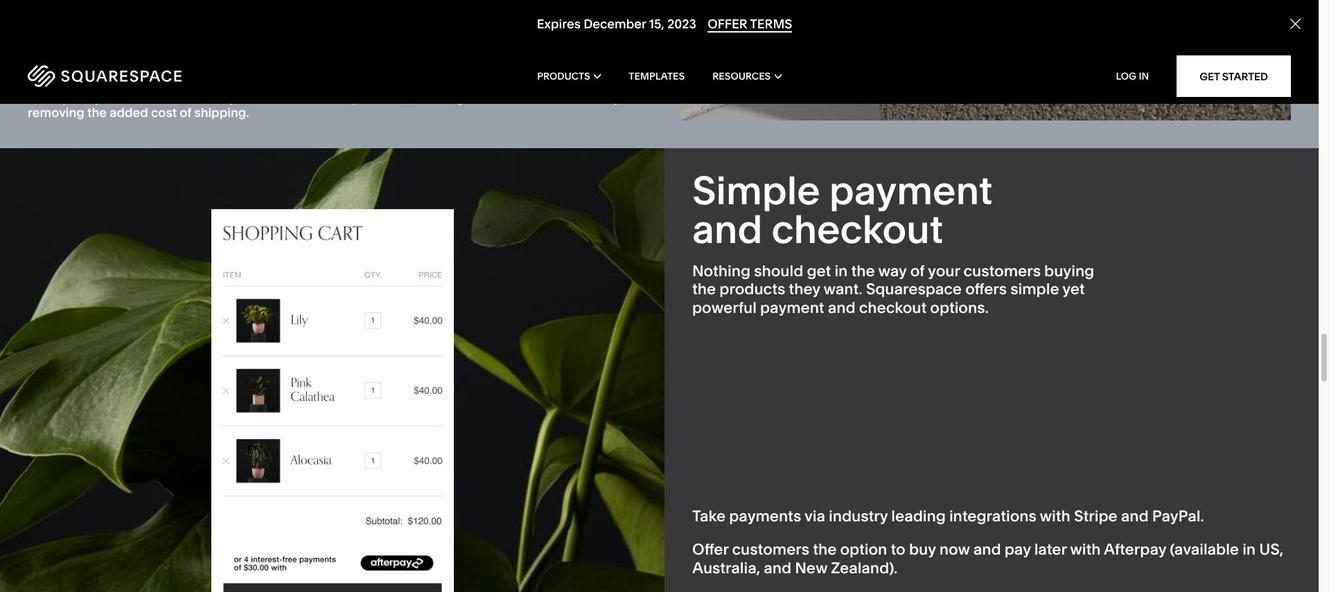 Task type: describe. For each thing, give the bounding box(es) containing it.
option inside offer customers the option to buy now and pay later with afterpay (available in us, australia, and new zealand).
[[840, 541, 887, 560]]

(available
[[1170, 541, 1239, 560]]

terms
[[750, 16, 792, 32]]

the left "products"
[[692, 280, 716, 299]]

templates
[[629, 70, 685, 82]]

us,
[[1260, 541, 1284, 560]]

payment inside the nothing should get in the way of your customers buying the products they want. squarespace offers simple yet powerful payment and checkout options.
[[760, 298, 825, 317]]

pay
[[1005, 541, 1031, 560]]

for
[[264, 90, 280, 106]]

convenience
[[103, 67, 196, 86]]

local pickup ui image
[[682, 0, 1291, 120]]

to
[[891, 541, 906, 560]]

added
[[110, 105, 148, 121]]

checkout inside the nothing should get in the way of your customers buying the products they want. squarespace offers simple yet powerful payment and checkout options.
[[859, 298, 927, 317]]

and up afterpay
[[1121, 507, 1149, 526]]

checkout inside simple payment and checkout
[[772, 206, 944, 253]]

australia,
[[692, 559, 760, 578]]

december
[[584, 16, 646, 32]]

zealand).
[[831, 559, 898, 578]]

customers inside offer customers the option to buy now and pay later with afterpay (available in us, australia, and new zealand).
[[732, 541, 810, 560]]

option inside customer convenience local pickup offers a convenient option for a customer purchase, and may increase checkout rate by removing the added cost of shipping.
[[222, 90, 261, 106]]

via
[[805, 507, 825, 526]]

leading
[[892, 507, 946, 526]]

payment inside simple payment and checkout
[[829, 167, 993, 214]]

take payments via industry leading integrations with stripe and paypal.
[[692, 507, 1204, 526]]

customer
[[293, 90, 349, 106]]

products button
[[537, 49, 601, 104]]

paypal.
[[1153, 507, 1204, 526]]

offer terms
[[708, 16, 792, 32]]

simple
[[1011, 280, 1059, 299]]

of inside customer convenience local pickup offers a convenient option for a customer purchase, and may increase checkout rate by removing the added cost of shipping.
[[180, 105, 191, 121]]

products
[[537, 70, 590, 82]]

log             in
[[1116, 70, 1149, 82]]

integrations
[[950, 507, 1037, 526]]

offer customers the option to buy now and pay later with afterpay (available in us, australia, and new zealand).
[[692, 541, 1284, 578]]

increase
[[467, 90, 518, 106]]

in inside offer customers the option to buy now and pay later with afterpay (available in us, australia, and new zealand).
[[1243, 541, 1256, 560]]

nothing should get in the way of your customers buying the products they want. squarespace offers simple yet powerful payment and checkout options.
[[692, 262, 1095, 317]]

stripe
[[1074, 507, 1118, 526]]

checkout inside customer convenience local pickup offers a convenient option for a customer purchase, and may increase checkout rate by removing the added cost of shipping.
[[521, 90, 576, 106]]

want.
[[824, 280, 863, 299]]

expires
[[537, 16, 581, 32]]

and inside the nothing should get in the way of your customers buying the products they want. squarespace offers simple yet powerful payment and checkout options.
[[828, 298, 856, 317]]

squarespace logo image
[[28, 65, 182, 87]]

industry
[[829, 507, 888, 526]]

powerful
[[692, 298, 757, 317]]

customers inside the nothing should get in the way of your customers buying the products they want. squarespace offers simple yet powerful payment and checkout options.
[[964, 262, 1041, 281]]

products
[[720, 280, 785, 299]]

pickup
[[63, 90, 103, 106]]

cost
[[151, 105, 177, 121]]

in
[[1139, 70, 1149, 82]]

afterpay
[[1104, 541, 1167, 560]]

customer
[[28, 67, 99, 86]]

and inside simple payment and checkout
[[692, 206, 763, 253]]

squarespace
[[866, 280, 962, 299]]



Task type: locate. For each thing, give the bounding box(es) containing it.
1 horizontal spatial offers
[[966, 280, 1007, 299]]

checkout up way
[[772, 206, 944, 253]]

in left us, on the bottom right of page
[[1243, 541, 1256, 560]]

by
[[606, 90, 620, 106]]

1 vertical spatial in
[[1243, 541, 1256, 560]]

they
[[789, 280, 820, 299]]

customers up the options.
[[964, 262, 1041, 281]]

1 vertical spatial with
[[1070, 541, 1101, 560]]

get
[[1200, 70, 1220, 83]]

nothing
[[692, 262, 751, 281]]

a right for
[[283, 90, 290, 106]]

of right cost
[[180, 105, 191, 121]]

0 vertical spatial with
[[1040, 507, 1071, 526]]

1 a from the left
[[143, 90, 150, 106]]

templates link
[[629, 49, 685, 104]]

yet
[[1063, 280, 1085, 299]]

0 horizontal spatial offers
[[106, 90, 140, 106]]

0 vertical spatial offers
[[106, 90, 140, 106]]

15,
[[649, 16, 665, 32]]

offers right the your
[[966, 280, 1007, 299]]

option left for
[[222, 90, 261, 106]]

log             in link
[[1116, 70, 1149, 82]]

1 vertical spatial offers
[[966, 280, 1007, 299]]

1 vertical spatial offer
[[692, 541, 729, 560]]

buy
[[909, 541, 936, 560]]

0 vertical spatial payment
[[829, 167, 993, 214]]

in
[[835, 262, 848, 281], [1243, 541, 1256, 560]]

0 horizontal spatial customers
[[732, 541, 810, 560]]

get started
[[1200, 70, 1268, 83]]

take
[[692, 507, 726, 526]]

may
[[439, 90, 464, 106]]

offers inside customer convenience local pickup offers a convenient option for a customer purchase, and may increase checkout rate by removing the added cost of shipping.
[[106, 90, 140, 106]]

offer terms link
[[708, 16, 792, 33]]

1 vertical spatial option
[[840, 541, 887, 560]]

in inside the nothing should get in the way of your customers buying the products they want. squarespace offers simple yet powerful payment and checkout options.
[[835, 262, 848, 281]]

2 vertical spatial checkout
[[859, 298, 927, 317]]

offer for offer terms
[[708, 16, 748, 32]]

of right way
[[911, 262, 925, 281]]

started
[[1222, 70, 1268, 83]]

resources
[[713, 70, 771, 82]]

0 vertical spatial in
[[835, 262, 848, 281]]

and left may
[[414, 90, 436, 106]]

0 horizontal spatial option
[[222, 90, 261, 106]]

the down via in the bottom right of the page
[[813, 541, 837, 560]]

offers
[[106, 90, 140, 106], [966, 280, 1007, 299]]

the left added
[[87, 105, 107, 121]]

offer left 'terms'
[[708, 16, 748, 32]]

0 vertical spatial checkout
[[521, 90, 576, 106]]

now
[[940, 541, 970, 560]]

shipping.
[[194, 105, 249, 121]]

convenient
[[153, 90, 219, 106]]

payment
[[829, 167, 993, 214], [760, 298, 825, 317]]

removing
[[28, 105, 84, 121]]

offer for offer customers the option to buy now and pay later with afterpay (available in us, australia, and new zealand).
[[692, 541, 729, 560]]

get started link
[[1177, 55, 1291, 97]]

1 horizontal spatial a
[[283, 90, 290, 106]]

checkout
[[521, 90, 576, 106], [772, 206, 944, 253], [859, 298, 927, 317]]

offers down squarespace logo
[[106, 90, 140, 106]]

and left pay
[[974, 541, 1001, 560]]

of inside the nothing should get in the way of your customers buying the products they want. squarespace offers simple yet powerful payment and checkout options.
[[911, 262, 925, 281]]

1 vertical spatial checkout
[[772, 206, 944, 253]]

1 vertical spatial customers
[[732, 541, 810, 560]]

1 vertical spatial payment
[[760, 298, 825, 317]]

option
[[222, 90, 261, 106], [840, 541, 887, 560]]

with
[[1040, 507, 1071, 526], [1070, 541, 1101, 560]]

the inside customer convenience local pickup offers a convenient option for a customer purchase, and may increase checkout rate by removing the added cost of shipping.
[[87, 105, 107, 121]]

1 horizontal spatial in
[[1243, 541, 1256, 560]]

0 vertical spatial customers
[[964, 262, 1041, 281]]

0 horizontal spatial payment
[[760, 298, 825, 317]]

plant visual image
[[0, 148, 665, 593]]

1 horizontal spatial of
[[911, 262, 925, 281]]

later
[[1035, 541, 1067, 560]]

checkout down products
[[521, 90, 576, 106]]

options.
[[930, 298, 989, 317]]

0 horizontal spatial of
[[180, 105, 191, 121]]

get
[[807, 262, 831, 281]]

new
[[795, 559, 828, 578]]

local
[[28, 90, 60, 106]]

a down convenience
[[143, 90, 150, 106]]

2 a from the left
[[283, 90, 290, 106]]

offer inside offer customers the option to buy now and pay later with afterpay (available in us, australia, and new zealand).
[[692, 541, 729, 560]]

rate
[[579, 90, 603, 106]]

the inside offer customers the option to buy now and pay later with afterpay (available in us, australia, and new zealand).
[[813, 541, 837, 560]]

way
[[878, 262, 907, 281]]

the
[[87, 105, 107, 121], [851, 262, 875, 281], [692, 280, 716, 299], [813, 541, 837, 560]]

and inside customer convenience local pickup offers a convenient option for a customer purchase, and may increase checkout rate by removing the added cost of shipping.
[[414, 90, 436, 106]]

of
[[180, 105, 191, 121], [911, 262, 925, 281]]

offer
[[708, 16, 748, 32], [692, 541, 729, 560]]

offers inside the nothing should get in the way of your customers buying the products they want. squarespace offers simple yet powerful payment and checkout options.
[[966, 280, 1007, 299]]

and
[[414, 90, 436, 106], [692, 206, 763, 253], [828, 298, 856, 317], [1121, 507, 1149, 526], [974, 541, 1001, 560], [764, 559, 792, 578]]

in right get
[[835, 262, 848, 281]]

your
[[928, 262, 960, 281]]

0 horizontal spatial in
[[835, 262, 848, 281]]

and up the nothing
[[692, 206, 763, 253]]

1 vertical spatial of
[[911, 262, 925, 281]]

customer convenience local pickup offers a convenient option for a customer purchase, and may increase checkout rate by removing the added cost of shipping.
[[28, 67, 620, 121]]

with up later at the bottom right of the page
[[1040, 507, 1071, 526]]

a
[[143, 90, 150, 106], [283, 90, 290, 106]]

1 horizontal spatial option
[[840, 541, 887, 560]]

purchase,
[[352, 90, 411, 106]]

buying
[[1045, 262, 1095, 281]]

squarespace logo link
[[28, 65, 280, 87]]

0 vertical spatial option
[[222, 90, 261, 106]]

expires december 15, 2023
[[537, 16, 697, 32]]

resources button
[[713, 49, 782, 104]]

simple
[[692, 167, 820, 214]]

customers down 'payments'
[[732, 541, 810, 560]]

customers
[[964, 262, 1041, 281], [732, 541, 810, 560]]

with right later at the bottom right of the page
[[1070, 541, 1101, 560]]

the left way
[[851, 262, 875, 281]]

checkout down way
[[859, 298, 927, 317]]

2023
[[667, 16, 697, 32]]

and right they
[[828, 298, 856, 317]]

1 horizontal spatial payment
[[829, 167, 993, 214]]

with inside offer customers the option to buy now and pay later with afterpay (available in us, australia, and new zealand).
[[1070, 541, 1101, 560]]

option down industry
[[840, 541, 887, 560]]

shopping cart example on mobile image
[[211, 209, 454, 593]]

1 horizontal spatial customers
[[964, 262, 1041, 281]]

should
[[754, 262, 804, 281]]

log
[[1116, 70, 1137, 82]]

0 vertical spatial of
[[180, 105, 191, 121]]

simple payment and checkout
[[692, 167, 993, 253]]

offer down the take
[[692, 541, 729, 560]]

0 horizontal spatial a
[[143, 90, 150, 106]]

0 vertical spatial offer
[[708, 16, 748, 32]]

payments
[[729, 507, 801, 526]]

and left the new at the right bottom of the page
[[764, 559, 792, 578]]



Task type: vqa. For each thing, say whether or not it's contained in the screenshot.
Add Oranssi to your favorites list image
no



